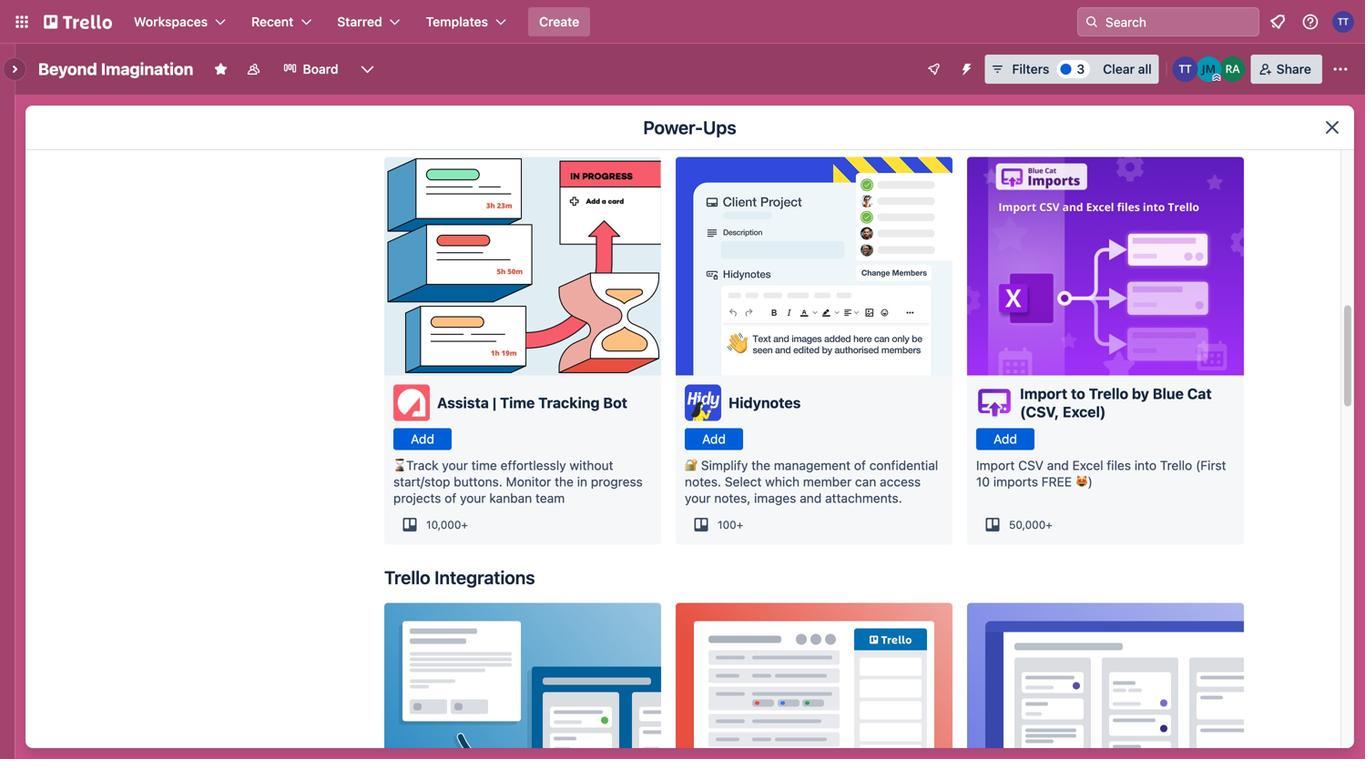 Task type: describe. For each thing, give the bounding box(es) containing it.
cat
[[1188, 385, 1213, 403]]

board
[[303, 62, 339, 77]]

customize views image
[[359, 60, 377, 78]]

progress
[[591, 475, 643, 490]]

simplify
[[701, 458, 748, 473]]

beyond imagination
[[38, 59, 194, 79]]

the inside the ⌛track your time effortlessly without start/stop buttons.  monitor the in progress projects of your kanban team
[[555, 475, 574, 490]]

the inside 🔐 simplify the management of confidential notes. select which member can access your notes, images and attachments.
[[752, 458, 771, 473]]

open information menu image
[[1302, 13, 1320, 31]]

integrations
[[435, 567, 535, 589]]

show menu image
[[1332, 60, 1350, 78]]

add for assista | time tracking bot
[[411, 432, 435, 447]]

of inside the ⌛track your time effortlessly without start/stop buttons.  monitor the in progress projects of your kanban team
[[445, 491, 457, 506]]

import for import to trello by blue cat (csv, excel)
[[1021, 385, 1068, 403]]

jeremy miller (jeremymiller198) image
[[1197, 56, 1223, 82]]

member
[[804, 475, 852, 490]]

50,000
[[1010, 519, 1046, 532]]

attachments.
[[826, 491, 903, 506]]

monitor
[[506, 475, 552, 490]]

imagination
[[101, 59, 194, 79]]

access
[[880, 475, 921, 490]]

images
[[755, 491, 797, 506]]

power-ups
[[644, 117, 737, 138]]

import to trello by blue cat (csv, excel)
[[1021, 385, 1213, 421]]

board link
[[272, 55, 350, 84]]

buttons.
[[454, 475, 503, 490]]

+ for hidynotes
[[737, 519, 744, 532]]

templates button
[[415, 7, 518, 36]]

ups
[[703, 117, 737, 138]]

select
[[725, 475, 762, 490]]

can
[[856, 475, 877, 490]]

hidynotes
[[729, 395, 801, 412]]

create
[[539, 14, 580, 29]]

kanban
[[490, 491, 532, 506]]

filters
[[1013, 62, 1050, 77]]

🔐 simplify the management of confidential notes. select which member can access your notes, images and attachments.
[[685, 458, 939, 506]]

your down buttons. at the bottom of the page
[[460, 491, 486, 506]]

start/stop
[[394, 475, 451, 490]]

clear all button
[[1096, 55, 1160, 84]]

time
[[472, 458, 497, 473]]

|
[[493, 395, 497, 412]]

add for import to trello by blue cat (csv, excel)
[[994, 432, 1018, 447]]

assista | time tracking bot
[[437, 395, 628, 412]]

ruby anderson (rubyanderson7) image
[[1221, 56, 1246, 82]]

time
[[500, 395, 535, 412]]

this member is an admin of this board. image
[[1214, 74, 1222, 82]]

100 +
[[718, 519, 744, 532]]

(csv,
[[1021, 404, 1060, 421]]

10
[[977, 475, 991, 490]]

+ for import to trello by blue cat (csv, excel)
[[1046, 519, 1053, 532]]

Board name text field
[[29, 55, 203, 84]]

10,000
[[426, 519, 461, 532]]

primary element
[[0, 0, 1366, 44]]

your inside 🔐 simplify the management of confidential notes. select which member can access your notes, images and attachments.
[[685, 491, 711, 506]]

back to home image
[[44, 7, 112, 36]]

blue
[[1153, 385, 1185, 403]]

workspace visible image
[[246, 62, 261, 77]]

trello inside import to trello by blue cat (csv, excel)
[[1090, 385, 1129, 403]]

workspaces
[[134, 14, 208, 29]]

10,000 +
[[426, 519, 468, 532]]



Task type: locate. For each thing, give the bounding box(es) containing it.
3
[[1077, 62, 1086, 77]]

1 horizontal spatial add button
[[685, 429, 744, 451]]

add button for assista | time tracking bot
[[394, 429, 452, 451]]

bot
[[604, 395, 628, 412]]

templates
[[426, 14, 488, 29]]

0 horizontal spatial trello
[[385, 567, 431, 589]]

of up can
[[855, 458, 867, 473]]

import inside import csv and excel files into trello (first 10 imports free 😻)
[[977, 458, 1016, 473]]

notes,
[[715, 491, 751, 506]]

add button up simplify
[[685, 429, 744, 451]]

2 horizontal spatial +
[[1046, 519, 1053, 532]]

3 add from the left
[[994, 432, 1018, 447]]

share
[[1277, 62, 1312, 77]]

the up select
[[752, 458, 771, 473]]

without
[[570, 458, 614, 473]]

and up free
[[1048, 458, 1070, 473]]

0 horizontal spatial and
[[800, 491, 822, 506]]

0 horizontal spatial +
[[461, 519, 468, 532]]

(first
[[1197, 458, 1227, 473]]

notes.
[[685, 475, 722, 490]]

of up 10,000 +
[[445, 491, 457, 506]]

trello inside import csv and excel files into trello (first 10 imports free 😻)
[[1161, 458, 1193, 473]]

add up imports
[[994, 432, 1018, 447]]

assista
[[437, 395, 489, 412]]

Search field
[[1100, 8, 1259, 36]]

3 add button from the left
[[977, 429, 1035, 451]]

by
[[1133, 385, 1150, 403]]

imports
[[994, 475, 1039, 490]]

0 notifications image
[[1268, 11, 1289, 33]]

import csv and excel files into trello (first 10 imports free 😻)
[[977, 458, 1227, 490]]

csv
[[1019, 458, 1044, 473]]

+ down buttons. at the bottom of the page
[[461, 519, 468, 532]]

effortlessly
[[501, 458, 566, 473]]

and inside import csv and excel files into trello (first 10 imports free 😻)
[[1048, 458, 1070, 473]]

add button up csv
[[977, 429, 1035, 451]]

trello up excel)
[[1090, 385, 1129, 403]]

management
[[774, 458, 851, 473]]

1 horizontal spatial the
[[752, 458, 771, 473]]

2 vertical spatial trello
[[385, 567, 431, 589]]

0 horizontal spatial import
[[977, 458, 1016, 473]]

import
[[1021, 385, 1068, 403], [977, 458, 1016, 473]]

team
[[536, 491, 565, 506]]

and inside 🔐 simplify the management of confidential notes. select which member can access your notes, images and attachments.
[[800, 491, 822, 506]]

import up (csv,
[[1021, 385, 1068, 403]]

1 horizontal spatial trello
[[1090, 385, 1129, 403]]

clear all
[[1104, 62, 1152, 77]]

starred
[[337, 14, 382, 29]]

1 vertical spatial the
[[555, 475, 574, 490]]

power ups image
[[927, 62, 942, 77]]

terry turtle (terryturtle) image
[[1173, 56, 1199, 82]]

add for hidynotes
[[703, 432, 726, 447]]

tracking
[[539, 395, 600, 412]]

3 + from the left
[[1046, 519, 1053, 532]]

add
[[411, 432, 435, 447], [703, 432, 726, 447], [994, 432, 1018, 447]]

add up ⌛track
[[411, 432, 435, 447]]

beyond
[[38, 59, 97, 79]]

trello down 10,000
[[385, 567, 431, 589]]

add button up ⌛track
[[394, 429, 452, 451]]

0 vertical spatial of
[[855, 458, 867, 473]]

1 horizontal spatial and
[[1048, 458, 1070, 473]]

add button
[[394, 429, 452, 451], [685, 429, 744, 451], [977, 429, 1035, 451]]

projects
[[394, 491, 441, 506]]

your down the notes.
[[685, 491, 711, 506]]

import up 10
[[977, 458, 1016, 473]]

excel)
[[1063, 404, 1107, 421]]

+ down free
[[1046, 519, 1053, 532]]

2 horizontal spatial add
[[994, 432, 1018, 447]]

share button
[[1252, 55, 1323, 84]]

1 horizontal spatial of
[[855, 458, 867, 473]]

+ down notes,
[[737, 519, 744, 532]]

terry turtle (terryturtle) image
[[1333, 11, 1355, 33]]

in
[[577, 475, 588, 490]]

of
[[855, 458, 867, 473], [445, 491, 457, 506]]

😻)
[[1076, 475, 1093, 490]]

0 horizontal spatial of
[[445, 491, 457, 506]]

star or unstar board image
[[214, 62, 228, 77]]

⌛track your time effortlessly without start/stop buttons.  monitor the in progress projects of your kanban team
[[394, 458, 643, 506]]

1 vertical spatial trello
[[1161, 458, 1193, 473]]

confidential
[[870, 458, 939, 473]]

excel
[[1073, 458, 1104, 473]]

1 horizontal spatial import
[[1021, 385, 1068, 403]]

search image
[[1085, 15, 1100, 29]]

2 + from the left
[[737, 519, 744, 532]]

into
[[1135, 458, 1157, 473]]

+
[[461, 519, 468, 532], [737, 519, 744, 532], [1046, 519, 1053, 532]]

the
[[752, 458, 771, 473], [555, 475, 574, 490]]

0 horizontal spatial add
[[411, 432, 435, 447]]

and
[[1048, 458, 1070, 473], [800, 491, 822, 506]]

power-
[[644, 117, 703, 138]]

1 horizontal spatial add
[[703, 432, 726, 447]]

and down member
[[800, 491, 822, 506]]

recent
[[252, 14, 294, 29]]

⌛track
[[394, 458, 439, 473]]

import inside import to trello by blue cat (csv, excel)
[[1021, 385, 1068, 403]]

🔐
[[685, 458, 698, 473]]

import for import csv and excel files into trello (first 10 imports free 😻)
[[977, 458, 1016, 473]]

add up simplify
[[703, 432, 726, 447]]

0 vertical spatial trello
[[1090, 385, 1129, 403]]

create button
[[529, 7, 591, 36]]

1 vertical spatial and
[[800, 491, 822, 506]]

100
[[718, 519, 737, 532]]

1 add from the left
[[411, 432, 435, 447]]

free
[[1042, 475, 1073, 490]]

1 vertical spatial of
[[445, 491, 457, 506]]

1 + from the left
[[461, 519, 468, 532]]

your
[[442, 458, 468, 473], [460, 491, 486, 506], [685, 491, 711, 506]]

2 add from the left
[[703, 432, 726, 447]]

files
[[1107, 458, 1132, 473]]

1 horizontal spatial +
[[737, 519, 744, 532]]

starred button
[[327, 7, 412, 36]]

all
[[1139, 62, 1152, 77]]

workspaces button
[[123, 7, 237, 36]]

50,000 +
[[1010, 519, 1053, 532]]

0 vertical spatial import
[[1021, 385, 1068, 403]]

2 horizontal spatial trello
[[1161, 458, 1193, 473]]

add button for import to trello by blue cat (csv, excel)
[[977, 429, 1035, 451]]

0 vertical spatial and
[[1048, 458, 1070, 473]]

to
[[1072, 385, 1086, 403]]

recent button
[[241, 7, 323, 36]]

add button for hidynotes
[[685, 429, 744, 451]]

trello right the into
[[1161, 458, 1193, 473]]

0 horizontal spatial the
[[555, 475, 574, 490]]

2 horizontal spatial add button
[[977, 429, 1035, 451]]

trello integrations
[[385, 567, 535, 589]]

+ for assista | time tracking bot
[[461, 519, 468, 532]]

1 add button from the left
[[394, 429, 452, 451]]

automation image
[[953, 55, 978, 80]]

your up buttons. at the bottom of the page
[[442, 458, 468, 473]]

0 horizontal spatial add button
[[394, 429, 452, 451]]

of inside 🔐 simplify the management of confidential notes. select which member can access your notes, images and attachments.
[[855, 458, 867, 473]]

2 add button from the left
[[685, 429, 744, 451]]

0 vertical spatial the
[[752, 458, 771, 473]]

1 vertical spatial import
[[977, 458, 1016, 473]]

the left the in
[[555, 475, 574, 490]]

trello
[[1090, 385, 1129, 403], [1161, 458, 1193, 473], [385, 567, 431, 589]]

clear
[[1104, 62, 1135, 77]]

which
[[766, 475, 800, 490]]



Task type: vqa. For each thing, say whether or not it's contained in the screenshot.


